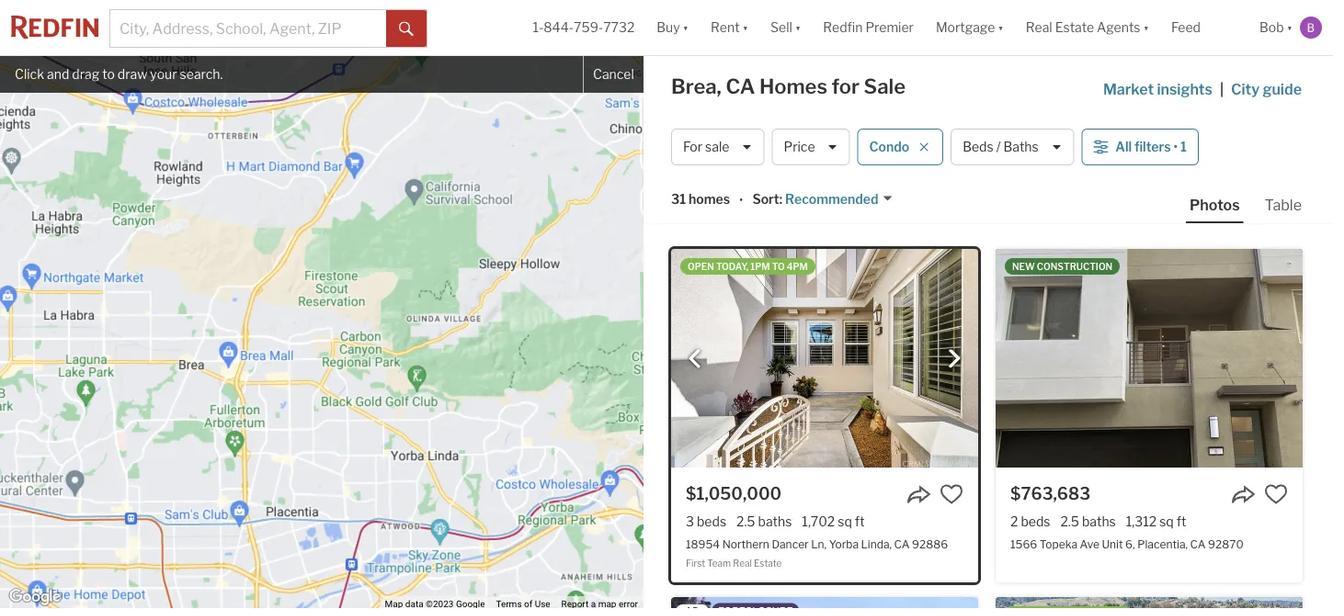 Task type: locate. For each thing, give the bounding box(es) containing it.
1 favorite button checkbox from the left
[[940, 483, 964, 507]]

homes
[[759, 74, 828, 99]]

0 horizontal spatial beds
[[697, 514, 726, 530]]

2.5 for $763,683
[[1061, 514, 1079, 530]]

1 ▾ from the left
[[683, 20, 689, 35]]

sq for $1,050,000
[[838, 514, 852, 530]]

1 vertical spatial •
[[739, 193, 743, 208]]

1 horizontal spatial favorite button checkbox
[[1264, 483, 1288, 507]]

cancel button
[[583, 56, 634, 93]]

1 horizontal spatial 2.5
[[1061, 514, 1079, 530]]

redfin premier
[[823, 20, 914, 35]]

0 horizontal spatial ft
[[855, 514, 865, 530]]

estate inside 18954 northern dancer ln, yorba linda, ca 92886 first team real estate
[[754, 558, 782, 569]]

2 favorite button checkbox from the left
[[1264, 483, 1288, 507]]

• left sort
[[739, 193, 743, 208]]

ft up placentia,
[[1177, 514, 1187, 530]]

31
[[671, 192, 686, 207]]

submit search image
[[399, 22, 414, 37]]

linda,
[[861, 538, 892, 551]]

ca left 92870
[[1190, 538, 1206, 551]]

mortgage ▾
[[936, 20, 1004, 35]]

search.
[[180, 67, 223, 82]]

baths
[[758, 514, 792, 530], [1082, 514, 1116, 530]]

beds
[[963, 139, 994, 155]]

2.5 up northern
[[737, 514, 755, 530]]

beds / baths button
[[951, 129, 1074, 166]]

price
[[784, 139, 815, 155]]

2 beds from the left
[[1021, 514, 1050, 530]]

for sale button
[[671, 129, 765, 166]]

user photo image
[[1300, 17, 1322, 39]]

0 vertical spatial •
[[1174, 139, 1178, 155]]

agents
[[1097, 20, 1141, 35]]

▾ for buy ▾
[[683, 20, 689, 35]]

bob
[[1260, 20, 1284, 35]]

1 beds from the left
[[697, 514, 726, 530]]

sq up yorba
[[838, 514, 852, 530]]

team
[[707, 558, 731, 569]]

1 2.5 from the left
[[737, 514, 755, 530]]

92886
[[912, 538, 948, 551]]

today,
[[716, 261, 749, 272]]

baths up dancer
[[758, 514, 792, 530]]

yorba
[[829, 538, 859, 551]]

2 favorite button image from the left
[[1264, 483, 1288, 507]]

real estate agents ▾ button
[[1015, 0, 1160, 55]]

▾ right the bob
[[1287, 20, 1293, 35]]

2 2.5 baths from the left
[[1061, 514, 1116, 530]]

▾ right sell on the right top
[[795, 20, 801, 35]]

▾ for bob ▾
[[1287, 20, 1293, 35]]

1 2.5 baths from the left
[[737, 514, 792, 530]]

1 ft from the left
[[855, 514, 865, 530]]

real down northern
[[733, 558, 752, 569]]

ca inside 18954 northern dancer ln, yorba linda, ca 92886 first team real estate
[[894, 538, 910, 551]]

$763,683
[[1010, 484, 1091, 504]]

recommended button
[[782, 191, 893, 208]]

buy
[[657, 20, 680, 35]]

2 ▾ from the left
[[743, 20, 748, 35]]

2 baths from the left
[[1082, 514, 1116, 530]]

estate left agents
[[1055, 20, 1094, 35]]

3 ▾ from the left
[[795, 20, 801, 35]]

0 vertical spatial real
[[1026, 20, 1052, 35]]

1 vertical spatial estate
[[754, 558, 782, 569]]

0 horizontal spatial 2.5
[[737, 514, 755, 530]]

ca
[[726, 74, 755, 99], [894, 538, 910, 551], [1190, 538, 1206, 551]]

1 horizontal spatial real
[[1026, 20, 1052, 35]]

first
[[686, 558, 705, 569]]

• inside 31 homes •
[[739, 193, 743, 208]]

18954
[[686, 538, 720, 551]]

sq up placentia,
[[1160, 514, 1174, 530]]

2 horizontal spatial ca
[[1190, 538, 1206, 551]]

market
[[1103, 80, 1154, 98]]

photo of 18242 camino bello #2, rowland heights, ca 91748 image
[[996, 598, 1303, 610]]

all filters • 1 button
[[1082, 129, 1199, 166]]

ca right brea,
[[726, 74, 755, 99]]

2.5 baths up "ave"
[[1061, 514, 1116, 530]]

1 horizontal spatial baths
[[1082, 514, 1116, 530]]

new construction
[[1012, 261, 1113, 272]]

• left 1 at the top
[[1174, 139, 1178, 155]]

estate inside 'dropdown button'
[[1055, 20, 1094, 35]]

▾ inside 'dropdown button'
[[1143, 20, 1149, 35]]

0 horizontal spatial 2.5 baths
[[737, 514, 792, 530]]

real right mortgage ▾
[[1026, 20, 1052, 35]]

ad region
[[671, 598, 978, 610]]

photos
[[1190, 196, 1240, 214]]

buy ▾ button
[[646, 0, 700, 55]]

6,
[[1126, 538, 1135, 551]]

sq
[[838, 514, 852, 530], [1160, 514, 1174, 530]]

beds for $763,683
[[1021, 514, 1050, 530]]

ft up yorba
[[855, 514, 865, 530]]

1 horizontal spatial estate
[[1055, 20, 1094, 35]]

city
[[1231, 80, 1260, 98]]

2.5 baths for $1,050,000
[[737, 514, 792, 530]]

2.5 up topeka
[[1061, 514, 1079, 530]]

0 horizontal spatial estate
[[754, 558, 782, 569]]

• inside button
[[1174, 139, 1178, 155]]

4 ▾ from the left
[[998, 20, 1004, 35]]

1 horizontal spatial •
[[1174, 139, 1178, 155]]

2 beds
[[1010, 514, 1050, 530]]

▾ right mortgage
[[998, 20, 1004, 35]]

1 horizontal spatial favorite button image
[[1264, 483, 1288, 507]]

0 horizontal spatial favorite button image
[[940, 483, 964, 507]]

1 baths from the left
[[758, 514, 792, 530]]

759-
[[574, 20, 603, 35]]

condo button
[[857, 129, 944, 166]]

1 vertical spatial real
[[733, 558, 752, 569]]

0 horizontal spatial ca
[[726, 74, 755, 99]]

• for 31 homes •
[[739, 193, 743, 208]]

open today, 1pm to 4pm
[[688, 261, 808, 272]]

▾ right agents
[[1143, 20, 1149, 35]]

buy ▾ button
[[657, 0, 689, 55]]

|
[[1220, 80, 1224, 98]]

real estate agents ▾
[[1026, 20, 1149, 35]]

2 2.5 from the left
[[1061, 514, 1079, 530]]

▾ right rent
[[743, 20, 748, 35]]

beds / baths
[[963, 139, 1039, 155]]

rent ▾ button
[[700, 0, 760, 55]]

rent
[[711, 20, 740, 35]]

0 horizontal spatial real
[[733, 558, 752, 569]]

0 vertical spatial estate
[[1055, 20, 1094, 35]]

2.5 baths
[[737, 514, 792, 530], [1061, 514, 1116, 530]]

ca right linda,
[[894, 538, 910, 551]]

estate
[[1055, 20, 1094, 35], [754, 558, 782, 569]]

baths up "ave"
[[1082, 514, 1116, 530]]

5 ▾ from the left
[[1143, 20, 1149, 35]]

favorite button image
[[940, 483, 964, 507], [1264, 483, 1288, 507]]

2.5 baths up northern
[[737, 514, 792, 530]]

0 horizontal spatial baths
[[758, 514, 792, 530]]

ca for 18954
[[894, 538, 910, 551]]

1 horizontal spatial ft
[[1177, 514, 1187, 530]]

1 horizontal spatial beds
[[1021, 514, 1050, 530]]

2.5
[[737, 514, 755, 530], [1061, 514, 1079, 530]]

beds right 3
[[697, 514, 726, 530]]

market insights | city guide
[[1103, 80, 1302, 98]]

favorite button image for $1,050,000
[[940, 483, 964, 507]]

1 horizontal spatial sq
[[1160, 514, 1174, 530]]

price button
[[772, 129, 850, 166]]

1,312
[[1126, 514, 1157, 530]]

7732
[[603, 20, 635, 35]]

rent ▾ button
[[711, 0, 748, 55]]

1,702
[[802, 514, 835, 530]]

city guide link
[[1231, 78, 1306, 100]]

2 sq from the left
[[1160, 514, 1174, 530]]

6 ▾ from the left
[[1287, 20, 1293, 35]]

favorite button checkbox
[[940, 483, 964, 507], [1264, 483, 1288, 507]]

0 horizontal spatial •
[[739, 193, 743, 208]]

0 horizontal spatial favorite button checkbox
[[940, 483, 964, 507]]

1 favorite button image from the left
[[940, 483, 964, 507]]

1 horizontal spatial ca
[[894, 538, 910, 551]]

2 ft from the left
[[1177, 514, 1187, 530]]

0 horizontal spatial sq
[[838, 514, 852, 530]]

mortgage ▾ button
[[925, 0, 1015, 55]]

ft for $763,683
[[1177, 514, 1187, 530]]

your
[[150, 67, 177, 82]]

estate down northern
[[754, 558, 782, 569]]

1 horizontal spatial 2.5 baths
[[1061, 514, 1116, 530]]

18954 northern dancer ln, yorba linda, ca 92886 first team real estate
[[686, 538, 948, 569]]

photos button
[[1186, 195, 1261, 223]]

1 sq from the left
[[838, 514, 852, 530]]

table button
[[1261, 195, 1306, 222]]

beds right 2
[[1021, 514, 1050, 530]]

•
[[1174, 139, 1178, 155], [739, 193, 743, 208]]

real
[[1026, 20, 1052, 35], [733, 558, 752, 569]]

and
[[47, 67, 69, 82]]

for
[[683, 139, 703, 155]]

▾ right buy at top
[[683, 20, 689, 35]]

google image
[[5, 586, 65, 610]]



Task type: vqa. For each thing, say whether or not it's contained in the screenshot.
Do not sell or share my personal information .
no



Task type: describe. For each thing, give the bounding box(es) containing it.
baths for $1,050,000
[[758, 514, 792, 530]]

insights
[[1157, 80, 1213, 98]]

northern
[[722, 538, 769, 551]]

to
[[102, 67, 115, 82]]

for sale
[[683, 139, 729, 155]]

sell ▾
[[771, 20, 801, 35]]

buy ▾
[[657, 20, 689, 35]]

92870
[[1208, 538, 1244, 551]]

sell ▾ button
[[771, 0, 801, 55]]

recommended
[[785, 192, 878, 207]]

ca for 1566
[[1190, 538, 1206, 551]]

sort :
[[752, 192, 782, 207]]

feed
[[1171, 20, 1201, 35]]

homes
[[689, 192, 730, 207]]

construction
[[1037, 261, 1113, 272]]

for
[[832, 74, 860, 99]]

sell
[[771, 20, 792, 35]]

next button image
[[945, 350, 964, 368]]

photo of 1566 topeka ave unit 6, placentia, ca 92870 image
[[996, 249, 1303, 468]]

previous button image
[[686, 350, 704, 368]]

click and drag to draw your search.
[[15, 67, 223, 82]]

sale
[[864, 74, 906, 99]]

premier
[[866, 20, 914, 35]]

map region
[[0, 43, 767, 610]]

drag
[[72, 67, 99, 82]]

844-
[[544, 20, 574, 35]]

▾ for mortgage ▾
[[998, 20, 1004, 35]]

2
[[1010, 514, 1018, 530]]

ft for $1,050,000
[[855, 514, 865, 530]]

real inside real estate agents ▾ link
[[1026, 20, 1052, 35]]

baths
[[1004, 139, 1039, 155]]

$1,050,000
[[686, 484, 782, 504]]

/
[[996, 139, 1001, 155]]

City, Address, School, Agent, ZIP search field
[[110, 10, 386, 47]]

2.5 baths for $763,683
[[1061, 514, 1116, 530]]

rent ▾
[[711, 20, 748, 35]]

beds for $1,050,000
[[697, 514, 726, 530]]

:
[[779, 192, 782, 207]]

▾ for sell ▾
[[795, 20, 801, 35]]

31 homes •
[[671, 192, 743, 208]]

photo of 18954 northern dancer ln, yorba linda, ca 92886 image
[[671, 249, 978, 468]]

all filters • 1
[[1116, 139, 1187, 155]]

favorite button checkbox for $763,683
[[1264, 483, 1288, 507]]

ln,
[[811, 538, 827, 551]]

to
[[772, 261, 785, 272]]

feed button
[[1160, 0, 1249, 55]]

remove condo image
[[919, 142, 930, 153]]

open
[[688, 261, 714, 272]]

topeka
[[1040, 538, 1078, 551]]

favorite button image for $763,683
[[1264, 483, 1288, 507]]

• for all filters • 1
[[1174, 139, 1178, 155]]

sq for $763,683
[[1160, 514, 1174, 530]]

1566 topeka ave unit 6, placentia, ca 92870
[[1010, 538, 1244, 551]]

real estate agents ▾ link
[[1026, 0, 1149, 55]]

table
[[1265, 196, 1302, 214]]

cancel
[[593, 67, 634, 82]]

real inside 18954 northern dancer ln, yorba linda, ca 92886 first team real estate
[[733, 558, 752, 569]]

redfin
[[823, 20, 863, 35]]

1-844-759-7732
[[533, 20, 635, 35]]

sale
[[705, 139, 729, 155]]

mortgage ▾ button
[[936, 0, 1004, 55]]

filters
[[1135, 139, 1171, 155]]

brea,
[[671, 74, 722, 99]]

bob ▾
[[1260, 20, 1293, 35]]

guide
[[1263, 80, 1302, 98]]

ave
[[1080, 538, 1100, 551]]

click
[[15, 67, 44, 82]]

favorite button checkbox for $1,050,000
[[940, 483, 964, 507]]

▾ for rent ▾
[[743, 20, 748, 35]]

1566
[[1010, 538, 1037, 551]]

1-844-759-7732 link
[[533, 20, 635, 35]]

1,702 sq ft
[[802, 514, 865, 530]]

sort
[[752, 192, 779, 207]]

draw
[[117, 67, 147, 82]]

condo
[[869, 139, 909, 155]]

3
[[686, 514, 694, 530]]

all
[[1116, 139, 1132, 155]]

4pm
[[787, 261, 808, 272]]

mortgage
[[936, 20, 995, 35]]

market insights link
[[1103, 60, 1213, 100]]

new
[[1012, 261, 1035, 272]]

1pm
[[751, 261, 770, 272]]

brea, ca homes for sale
[[671, 74, 906, 99]]

placentia,
[[1138, 538, 1188, 551]]

baths for $763,683
[[1082, 514, 1116, 530]]

1-
[[533, 20, 544, 35]]

2.5 for $1,050,000
[[737, 514, 755, 530]]

unit
[[1102, 538, 1123, 551]]

redfin premier button
[[812, 0, 925, 55]]



